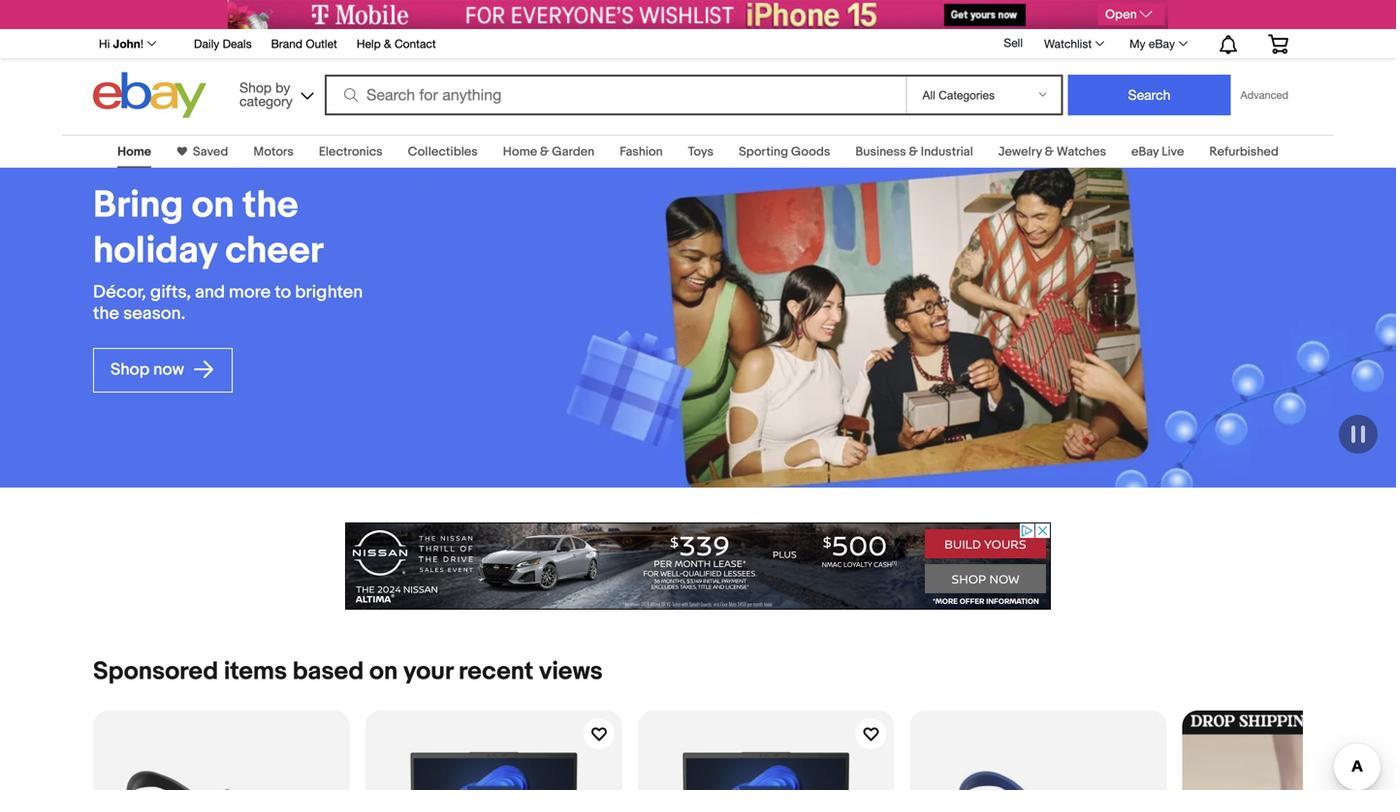 Task type: vqa. For each thing, say whether or not it's contained in the screenshot.
'Speed' to the bottom
no



Task type: describe. For each thing, give the bounding box(es) containing it.
motors link
[[254, 144, 294, 160]]

brighten
[[295, 282, 363, 303]]

sell link
[[995, 36, 1032, 50]]

none submit inside shop by category banner
[[1068, 75, 1231, 115]]

refurbished
[[1210, 144, 1279, 160]]

live
[[1162, 144, 1184, 160]]

outlet
[[306, 37, 337, 50]]

to
[[275, 282, 291, 303]]

category
[[240, 93, 293, 109]]

shop for shop now
[[111, 359, 150, 380]]

bring on the holiday cheer main content
[[0, 123, 1396, 790]]

your shopping cart image
[[1267, 34, 1290, 54]]

& for jewelry
[[1045, 144, 1054, 160]]

bring on the holiday cheer décor, gifts, and more to brighten the season.
[[93, 183, 363, 325]]

& for home
[[540, 144, 549, 160]]

electronics
[[319, 144, 383, 160]]

home & garden link
[[503, 144, 595, 160]]

brand
[[271, 37, 303, 50]]

help & contact
[[357, 37, 436, 50]]

1 horizontal spatial the
[[243, 183, 298, 228]]

contact
[[395, 37, 436, 50]]

sponsored items based on your recent views
[[93, 657, 603, 687]]

recent
[[459, 657, 534, 687]]

based
[[293, 657, 364, 687]]

goods
[[791, 144, 830, 160]]

hi john !
[[99, 37, 144, 50]]

sporting goods link
[[739, 144, 830, 160]]

sell
[[1004, 36, 1023, 50]]

brand outlet link
[[271, 34, 337, 55]]

industrial
[[921, 144, 973, 160]]

& for business
[[909, 144, 918, 160]]

daily deals link
[[194, 34, 252, 55]]

on inside bring on the holiday cheer décor, gifts, and more to brighten the season.
[[192, 183, 234, 228]]

collectibles link
[[408, 144, 478, 160]]

season.
[[123, 303, 185, 325]]

& for help
[[384, 37, 391, 50]]

cheer
[[225, 229, 324, 274]]

saved
[[193, 144, 228, 160]]

sponsored
[[93, 657, 218, 687]]

motors
[[254, 144, 294, 160]]

jewelry & watches
[[999, 144, 1106, 160]]

ebay inside bring on the holiday cheer main content
[[1132, 144, 1159, 160]]

0 vertical spatial advertisement region
[[228, 0, 1168, 29]]

my ebay
[[1130, 37, 1175, 50]]

and
[[195, 282, 225, 303]]

fashion
[[620, 144, 663, 160]]

watchlist
[[1044, 37, 1092, 50]]



Task type: locate. For each thing, give the bounding box(es) containing it.
& right help
[[384, 37, 391, 50]]

home & garden
[[503, 144, 595, 160]]

2 home from the left
[[503, 144, 537, 160]]

home for home & garden
[[503, 144, 537, 160]]

views
[[539, 657, 603, 687]]

advertisement region inside bring on the holiday cheer main content
[[345, 523, 1051, 610]]

ebay live
[[1132, 144, 1184, 160]]

help & contact link
[[357, 34, 436, 55]]

1 home from the left
[[117, 144, 151, 160]]

1 horizontal spatial on
[[369, 657, 398, 687]]

sporting goods
[[739, 144, 830, 160]]

deals
[[223, 37, 252, 50]]

0 vertical spatial shop
[[240, 80, 272, 96]]

shop
[[240, 80, 272, 96], [111, 359, 150, 380]]

ebay left live on the right of the page
[[1132, 144, 1159, 160]]

0 horizontal spatial home
[[117, 144, 151, 160]]

shop by category banner
[[88, 29, 1303, 123]]

daily
[[194, 37, 219, 50]]

shop now link
[[93, 348, 233, 393]]

1 horizontal spatial home
[[503, 144, 537, 160]]

garden
[[552, 144, 595, 160]]

0 horizontal spatial on
[[192, 183, 234, 228]]

the down décor,
[[93, 303, 119, 325]]

watches
[[1057, 144, 1106, 160]]

sporting
[[739, 144, 788, 160]]

collectibles
[[408, 144, 478, 160]]

the
[[243, 183, 298, 228], [93, 303, 119, 325]]

& inside account navigation
[[384, 37, 391, 50]]

business & industrial link
[[856, 144, 973, 160]]

now
[[153, 359, 184, 380]]

shop left now
[[111, 359, 150, 380]]

on
[[192, 183, 234, 228], [369, 657, 398, 687]]

hi
[[99, 37, 110, 50]]

0 vertical spatial ebay
[[1149, 37, 1175, 50]]

more
[[229, 282, 271, 303]]

0 vertical spatial on
[[192, 183, 234, 228]]

bring on the holiday cheer link
[[93, 183, 372, 274]]

advertisement region
[[228, 0, 1168, 29], [345, 523, 1051, 610]]

home for home
[[117, 144, 151, 160]]

the up the cheer
[[243, 183, 298, 228]]

saved link
[[187, 144, 228, 160]]

Search for anything text field
[[328, 77, 902, 113]]

your
[[403, 657, 453, 687]]

shop for shop by category
[[240, 80, 272, 96]]

& left garden
[[540, 144, 549, 160]]

shop inside shop by category
[[240, 80, 272, 96]]

advanced link
[[1231, 76, 1298, 114]]

1 vertical spatial ebay
[[1132, 144, 1159, 160]]

home
[[117, 144, 151, 160], [503, 144, 537, 160]]

home left garden
[[503, 144, 537, 160]]

refurbished link
[[1210, 144, 1279, 160]]

&
[[384, 37, 391, 50], [540, 144, 549, 160], [909, 144, 918, 160], [1045, 144, 1054, 160]]

on left your
[[369, 657, 398, 687]]

jewelry
[[999, 144, 1042, 160]]

& right jewelry
[[1045, 144, 1054, 160]]

ebay live link
[[1132, 144, 1184, 160]]

shop left by
[[240, 80, 272, 96]]

open
[[1105, 7, 1137, 22]]

fashion link
[[620, 144, 663, 160]]

1 vertical spatial shop
[[111, 359, 150, 380]]

0 horizontal spatial shop
[[111, 359, 150, 380]]

jewelry & watches link
[[999, 144, 1106, 160]]

account navigation
[[88, 29, 1303, 59]]

help
[[357, 37, 381, 50]]

by
[[275, 80, 290, 96]]

1 vertical spatial the
[[93, 303, 119, 325]]

bring
[[93, 183, 183, 228]]

toys link
[[688, 144, 714, 160]]

watchlist link
[[1034, 32, 1113, 55]]

!
[[141, 37, 144, 50]]

holiday
[[93, 229, 217, 274]]

brand outlet
[[271, 37, 337, 50]]

home up bring
[[117, 144, 151, 160]]

on down saved
[[192, 183, 234, 228]]

0 horizontal spatial the
[[93, 303, 119, 325]]

toys
[[688, 144, 714, 160]]

décor,
[[93, 282, 146, 303]]

advanced
[[1241, 89, 1289, 101]]

business & industrial
[[856, 144, 973, 160]]

shop now
[[111, 359, 188, 380]]

0 vertical spatial the
[[243, 183, 298, 228]]

my
[[1130, 37, 1146, 50]]

ebay inside account navigation
[[1149, 37, 1175, 50]]

1 horizontal spatial shop
[[240, 80, 272, 96]]

shop by category
[[240, 80, 293, 109]]

daily deals
[[194, 37, 252, 50]]

electronics link
[[319, 144, 383, 160]]

items
[[224, 657, 287, 687]]

ebay
[[1149, 37, 1175, 50], [1132, 144, 1159, 160]]

ebay right my
[[1149, 37, 1175, 50]]

john
[[113, 37, 141, 50]]

open button
[[1098, 4, 1165, 25]]

shop by category button
[[231, 72, 318, 114]]

1 vertical spatial advertisement region
[[345, 523, 1051, 610]]

None submit
[[1068, 75, 1231, 115]]

business
[[856, 144, 906, 160]]

shop inside bring on the holiday cheer main content
[[111, 359, 150, 380]]

gifts,
[[150, 282, 191, 303]]

my ebay link
[[1119, 32, 1197, 55]]

1 vertical spatial on
[[369, 657, 398, 687]]

& right business at the top of page
[[909, 144, 918, 160]]



